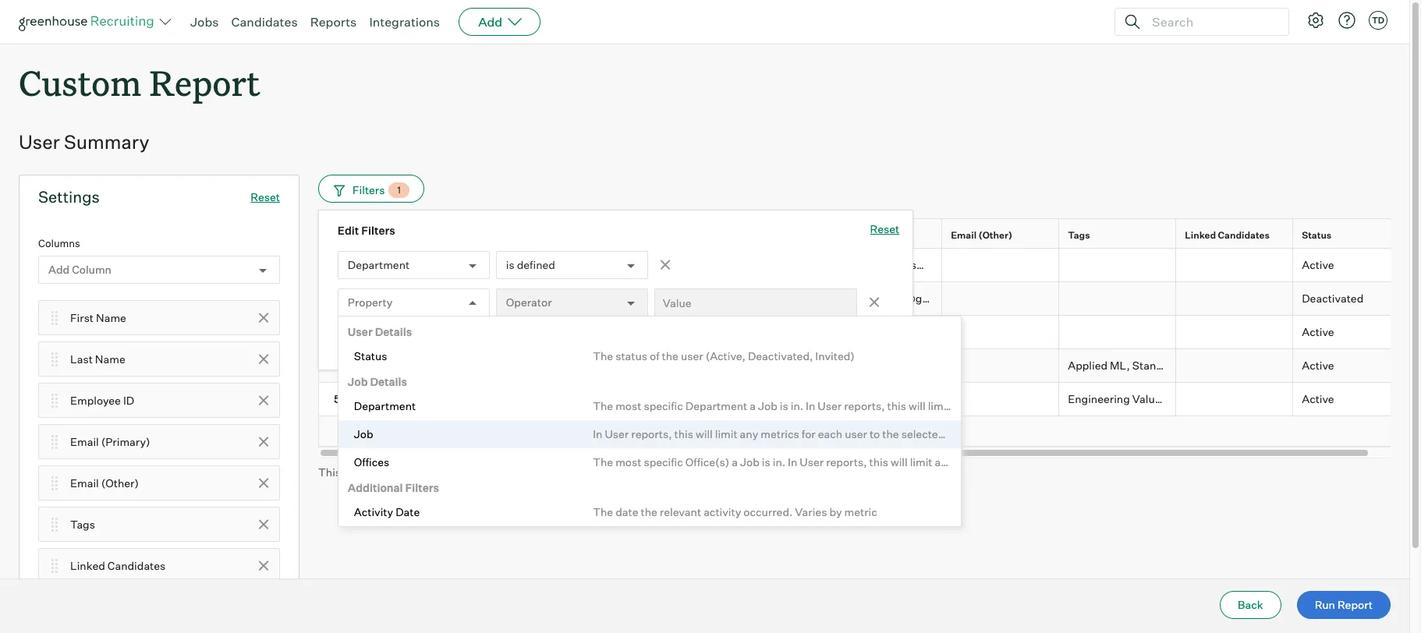 Task type: locate. For each thing, give the bounding box(es) containing it.
name up david
[[389, 230, 416, 241]]

0 vertical spatial standard
[[1133, 359, 1180, 372]]

activity
[[704, 506, 741, 519]]

ml,
[[1110, 359, 1130, 372]]

row containing first name
[[318, 219, 1411, 252]]

filters down max
[[405, 482, 439, 495]]

run report button
[[1297, 591, 1391, 619]]

1
[[397, 184, 401, 196], [335, 259, 340, 272]]

0 vertical spatial tags
[[1068, 230, 1090, 241]]

user
[[681, 350, 703, 363], [1058, 400, 1080, 413], [845, 428, 867, 441], [1040, 456, 1062, 469]]

in user reports, this will limit any metrics for each user to the selected job
[[593, 428, 967, 441]]

linked
[[1185, 230, 1216, 241], [70, 559, 105, 572]]

table
[[318, 219, 1421, 447]]

of right status
[[650, 350, 660, 363]]

3 the from the top
[[593, 456, 613, 469]]

standard left scr
[[1355, 392, 1402, 406]]

1 horizontal spatial (primary)
[[862, 230, 906, 241]]

in.
[[791, 400, 804, 413], [773, 456, 786, 469]]

this up office(s)
[[675, 428, 694, 441]]

0 vertical spatial most
[[616, 400, 642, 413]]

0 horizontal spatial status
[[354, 350, 387, 363]]

2 horizontal spatial candidates
[[1218, 230, 1270, 241]]

0 horizontal spatial a
[[421, 465, 427, 479]]

1 row from the top
[[318, 219, 1411, 252]]

first up last
[[70, 311, 94, 324]]

name
[[389, 230, 416, 241], [96, 311, 126, 324], [95, 352, 125, 366]]

1 vertical spatial email (primary)
[[70, 435, 150, 448]]

job up in user reports, this will limit any metrics for each user to the selected job
[[758, 400, 778, 413]]

row up inigo@adept.ai
[[318, 349, 1411, 383]]

2 vertical spatial is
[[762, 456, 771, 469]]

most left see
[[616, 456, 642, 469]]

the left status
[[593, 350, 613, 363]]

run inside button
[[1315, 598, 1336, 612]]

specific right beitia
[[644, 400, 683, 413]]

3
[[334, 325, 341, 339]]

4 active from the top
[[1302, 392, 1335, 406]]

4 cell
[[318, 349, 357, 383]]

selected down the most specific department a job is in. in user reports, this will limit any metrics for each user to the selected department
[[902, 428, 945, 441]]

row group
[[318, 249, 1421, 416]]

limit right inigo@adept.ai
[[928, 400, 951, 413]]

2 active from the top
[[1302, 325, 1335, 339]]

1 horizontal spatial first name
[[366, 230, 416, 241]]

1 vertical spatial run
[[1315, 598, 1336, 612]]

add
[[478, 14, 503, 30], [48, 263, 70, 277], [372, 332, 393, 345]]

specific for department
[[644, 400, 683, 413]]

run right back
[[1315, 598, 1336, 612]]

0 vertical spatial for
[[1015, 400, 1029, 413]]

the
[[662, 350, 679, 363], [1095, 400, 1112, 413], [883, 428, 899, 441], [1078, 456, 1094, 469], [585, 465, 601, 479], [641, 506, 658, 519]]

1 vertical spatial of
[[496, 465, 505, 479]]

specific
[[644, 400, 683, 413], [644, 456, 683, 469]]

0 horizontal spatial in
[[593, 428, 603, 441]]

reset link up "david.abrahams@adept.ai"
[[870, 222, 900, 239]]

this for department
[[887, 400, 906, 413]]

0 vertical spatial reports,
[[844, 400, 885, 413]]

email (primary) down employee id
[[70, 435, 150, 448]]

metrics for department
[[974, 400, 1012, 413]]

any for office(s)
[[935, 456, 953, 469]]

limit up office(s)
[[715, 428, 738, 441]]

0 vertical spatial each
[[1031, 400, 1056, 413]]

0 vertical spatial name
[[389, 230, 416, 241]]

4 row from the top
[[318, 316, 1411, 349]]

run report
[[1315, 598, 1373, 612]]

report
[[604, 465, 635, 479]]

0 vertical spatial linked
[[1185, 230, 1216, 241]]

report
[[149, 59, 260, 105], [1338, 598, 1373, 612]]

limit down the most specific department a job is in. in user reports, this will limit any metrics for each user to the selected department
[[910, 456, 933, 469]]

email (primary) up "david.abrahams@adept.ai"
[[834, 230, 906, 241]]

&
[[1169, 392, 1177, 406]]

5 inside cell
[[334, 392, 341, 406]]

the for the most specific office(s) a job is in. in user reports, this will limit any metrics for each user to the selected office
[[593, 456, 613, 469]]

limit for office(s)
[[910, 456, 933, 469]]

in up in user reports, this will limit any metrics for each user to the selected job
[[806, 400, 815, 413]]

2 row from the top
[[318, 249, 1411, 282]]

name up last name at the bottom
[[96, 311, 126, 324]]

user
[[19, 130, 60, 154], [348, 326, 373, 339], [818, 400, 842, 413], [605, 428, 629, 441], [800, 456, 824, 469]]

add inside button
[[372, 332, 393, 345]]

engineering
[[1068, 392, 1130, 406]]

email (other) inside column header
[[951, 230, 1013, 241]]

1 horizontal spatial status
[[1302, 230, 1332, 241]]

1 vertical spatial in.
[[773, 456, 786, 469]]

a right office(s)
[[732, 456, 738, 469]]

1 horizontal spatial in
[[788, 456, 798, 469]]

a left max
[[421, 465, 427, 479]]

in down in user reports, this will limit any metrics for each user to the selected job
[[788, 456, 798, 469]]

1 up 2
[[335, 259, 340, 272]]

2 the from the top
[[593, 400, 613, 413]]

td button
[[1369, 11, 1388, 30]]

1 vertical spatial 1
[[335, 259, 340, 272]]

column header
[[708, 219, 825, 248]]

linked candidates column header
[[1176, 219, 1297, 252]]

run right records.
[[562, 465, 582, 479]]

candidates link
[[231, 14, 298, 30]]

2 vertical spatial will
[[891, 456, 908, 469]]

iñigo
[[366, 392, 391, 406]]

0 vertical spatial any
[[953, 400, 971, 413]]

2 horizontal spatial for
[[1015, 400, 1029, 413]]

status down "meg"
[[354, 350, 387, 363]]

1 horizontal spatial linked candidates
[[1185, 230, 1270, 241]]

0 horizontal spatial candidates
[[108, 559, 166, 572]]

in. down in user reports, this will limit any metrics for each user to the selected job
[[773, 456, 786, 469]]

a for office(s)
[[732, 456, 738, 469]]

scr
[[1405, 392, 1421, 406]]

active for inigo@adept.ai
[[1302, 392, 1335, 406]]

reports, up by
[[826, 456, 867, 469]]

0 vertical spatial selected
[[1114, 400, 1158, 413]]

1 horizontal spatial standard
[[1355, 392, 1402, 406]]

is left defined at left top
[[506, 259, 515, 272]]

Value text field
[[654, 289, 857, 317]]

reports, down the rohan@adept.ai
[[844, 400, 885, 413]]

1 horizontal spatial tags
[[1068, 230, 1090, 241]]

td button
[[1366, 8, 1391, 33]]

active up deactivated
[[1302, 259, 1335, 272]]

the down bavishi
[[593, 400, 613, 413]]

will down the rohan@adept.ai
[[909, 400, 926, 413]]

add for add column
[[48, 263, 70, 277]]

5 down 4 cell
[[334, 392, 341, 406]]

specific left office(s)
[[644, 456, 683, 469]]

first
[[366, 230, 387, 241], [70, 311, 94, 324]]

details for job details
[[370, 376, 407, 389]]

1 vertical spatial most
[[616, 456, 642, 469]]

email (other)
[[951, 230, 1013, 241], [70, 476, 139, 490]]

0 vertical spatial metrics
[[974, 400, 1012, 413]]

reset left filter icon on the left top of page
[[251, 190, 280, 204]]

records.
[[517, 465, 559, 479]]

1 vertical spatial specific
[[644, 456, 683, 469]]

of right "number"
[[496, 465, 505, 479]]

0 vertical spatial report
[[149, 59, 260, 105]]

to
[[1083, 400, 1093, 413], [870, 428, 880, 441], [1065, 456, 1075, 469], [638, 465, 648, 479]]

1 horizontal spatial add
[[372, 332, 393, 345]]

filters right edit
[[361, 224, 395, 237]]

5
[[334, 392, 341, 406], [508, 465, 514, 479]]

1 most from the top
[[616, 400, 642, 413]]

0 horizontal spatial first name
[[70, 311, 126, 324]]

1 horizontal spatial run
[[1315, 598, 1336, 612]]

will
[[909, 400, 926, 413], [696, 428, 713, 441], [891, 456, 908, 469]]

applied ml, standard screen, swe coding
[[1068, 359, 1288, 372]]

1 horizontal spatial reset link
[[870, 222, 900, 239]]

2 specific from the top
[[644, 456, 683, 469]]

row group containing 1
[[318, 249, 1421, 416]]

1 horizontal spatial a
[[732, 456, 738, 469]]

1 horizontal spatial in.
[[791, 400, 804, 413]]

2 vertical spatial this
[[869, 456, 889, 469]]

additional
[[348, 482, 403, 495]]

2 horizontal spatial in
[[806, 400, 815, 413]]

edit filters
[[338, 224, 395, 237]]

bavishi
[[600, 359, 637, 372]]

3 cell
[[318, 316, 357, 349]]

1 vertical spatial first name
[[70, 311, 126, 324]]

linked candidates
[[1185, 230, 1270, 241], [70, 559, 166, 572]]

0 horizontal spatial add
[[48, 263, 70, 277]]

reports, down arévalo
[[631, 428, 672, 441]]

filters for edit
[[361, 224, 395, 237]]

0 vertical spatial email (other)
[[951, 230, 1013, 241]]

selected for office
[[1097, 456, 1140, 469]]

status
[[1302, 230, 1332, 241], [354, 350, 387, 363]]

1 vertical spatial standard
[[1355, 392, 1402, 406]]

reset up "david.abrahams@adept.ai"
[[870, 222, 900, 236]]

0 vertical spatial (primary)
[[862, 230, 906, 241]]

this
[[887, 400, 906, 413], [675, 428, 694, 441], [869, 456, 889, 469]]

the up the most specific office(s) a job is in. in user reports, this will limit any metrics for each user to the selected office
[[883, 428, 899, 441]]

each for the most specific office(s) a job is in. in user reports, this will limit any metrics for each user to the selected office
[[1013, 456, 1038, 469]]

number
[[453, 465, 493, 479]]

0 horizontal spatial in.
[[773, 456, 786, 469]]

this preview shows a max number of 5 records. run the report to see more results.
[[318, 465, 738, 479]]

this down the rohan@adept.ai
[[887, 400, 906, 413]]

first inside row
[[366, 230, 387, 241]]

2 horizontal spatial add
[[478, 14, 503, 30]]

active right front
[[1302, 392, 1335, 406]]

values
[[1133, 392, 1167, 406]]

row down the rohan@adept.ai
[[318, 383, 1421, 416]]

tags
[[1068, 230, 1090, 241], [70, 518, 95, 531]]

1 horizontal spatial linked
[[1185, 230, 1216, 241]]

employee
[[70, 394, 121, 407]]

a
[[750, 400, 756, 413], [732, 456, 738, 469], [421, 465, 427, 479]]

reset link left filter icon on the left top of page
[[251, 190, 280, 204]]

a right "50"
[[750, 400, 756, 413]]

the left see
[[593, 456, 613, 469]]

1 the from the top
[[593, 350, 613, 363]]

0 vertical spatial reset link
[[251, 190, 280, 204]]

add inside popup button
[[478, 14, 503, 30]]

user right the 3 at bottom left
[[348, 326, 373, 339]]

job down the most specific department a job is in. in user reports, this will limit any metrics for each user to the selected department
[[947, 428, 967, 441]]

1 vertical spatial add
[[48, 263, 70, 277]]

1 horizontal spatial email (primary)
[[834, 230, 906, 241]]

0 vertical spatial add
[[478, 14, 503, 30]]

user down beitia
[[605, 428, 629, 441]]

0 horizontal spatial of
[[496, 465, 505, 479]]

standard up values
[[1133, 359, 1180, 372]]

0 vertical spatial email (primary)
[[834, 230, 906, 241]]

first right edit
[[366, 230, 387, 241]]

(primary) up "david.abrahams@adept.ai"
[[862, 230, 906, 241]]

in. up in user reports, this will limit any metrics for each user to the selected job
[[791, 400, 804, 413]]

0 vertical spatial (other)
[[979, 230, 1013, 241]]

1 vertical spatial limit
[[715, 428, 738, 441]]

1 horizontal spatial will
[[891, 456, 908, 469]]

column
[[72, 263, 112, 277]]

department down the status of the user (active, deactivated, invited)
[[686, 400, 748, 413]]

to down applied
[[1083, 400, 1093, 413]]

0 vertical spatial limit
[[928, 400, 951, 413]]

the for the most specific department a job is in. in user reports, this will limit any metrics for each user to the selected department
[[593, 400, 613, 413]]

department up "margaret" at the left top of page
[[348, 259, 410, 272]]

name right last
[[95, 352, 125, 366]]

in. for office(s)
[[773, 456, 786, 469]]

1 vertical spatial status
[[354, 350, 387, 363]]

will down the most specific department a job is in. in user reports, this will limit any metrics for each user to the selected department
[[891, 456, 908, 469]]

the left date
[[593, 506, 613, 519]]

(other) inside column header
[[979, 230, 1013, 241]]

2 vertical spatial add
[[372, 332, 393, 345]]

2 vertical spatial candidates
[[108, 559, 166, 572]]

1 horizontal spatial is
[[762, 456, 771, 469]]

6 row from the top
[[318, 383, 1421, 416]]

office(s)
[[686, 456, 730, 469]]

department
[[348, 259, 410, 272], [354, 400, 416, 413], [686, 400, 748, 413], [1160, 400, 1222, 413]]

2 vertical spatial each
[[1013, 456, 1038, 469]]

2 vertical spatial limit
[[910, 456, 933, 469]]

active down deactivated
[[1302, 325, 1335, 339]]

(primary) down "id"
[[101, 435, 150, 448]]

reset link
[[251, 190, 280, 204], [870, 222, 900, 239]]

megadams40@gmail.com
[[834, 292, 969, 305]]

report for run report
[[1338, 598, 1373, 612]]

2 most from the top
[[616, 456, 642, 469]]

row containing 4
[[318, 349, 1411, 383]]

status up deactivated
[[1302, 230, 1332, 241]]

row up megadams40@gmail.com
[[318, 249, 1411, 282]]

job
[[348, 376, 368, 389], [758, 400, 778, 413], [354, 428, 373, 441], [947, 428, 967, 441], [740, 456, 760, 469]]

row up the rohan@adept.ai
[[318, 316, 1411, 349]]

candidates
[[231, 14, 298, 30], [1218, 230, 1270, 241], [108, 559, 166, 572]]

email (primary) column header
[[825, 219, 946, 252]]

0 vertical spatial of
[[650, 350, 660, 363]]

date
[[396, 506, 420, 519]]

0 vertical spatial reset
[[251, 190, 280, 204]]

active for david.abrahams@adept.ai
[[1302, 259, 1335, 272]]

2 horizontal spatial will
[[909, 400, 926, 413]]

2 vertical spatial reports,
[[826, 456, 867, 469]]

add column
[[48, 263, 112, 277]]

0 horizontal spatial linked candidates
[[70, 559, 166, 572]]

1 vertical spatial in
[[593, 428, 603, 441]]

add filter button
[[338, 325, 439, 353]]

1 specific from the top
[[644, 400, 683, 413]]

filters right filter icon on the left top of page
[[353, 183, 385, 197]]

david
[[366, 259, 396, 272]]

email inside column header
[[834, 230, 860, 241]]

1 horizontal spatial 5
[[508, 465, 514, 479]]

candidates inside column header
[[1218, 230, 1270, 241]]

table containing 1
[[318, 219, 1421, 447]]

this for office(s)
[[869, 456, 889, 469]]

of
[[650, 350, 660, 363], [496, 465, 505, 479]]

active up coding,
[[1302, 359, 1335, 372]]

selected left &
[[1114, 400, 1158, 413]]

the down applied
[[1095, 400, 1112, 413]]

report inside button
[[1338, 598, 1373, 612]]

0 vertical spatial linked candidates
[[1185, 230, 1270, 241]]

most down bavishi
[[616, 400, 642, 413]]

custom
[[19, 59, 141, 105]]

(primary)
[[862, 230, 906, 241], [101, 435, 150, 448]]

3 row from the top
[[318, 282, 1411, 316]]

this up the metric
[[869, 456, 889, 469]]

selected for department
[[1114, 400, 1158, 413]]

0 vertical spatial in
[[806, 400, 815, 413]]

1 right filter icon on the left top of page
[[397, 184, 401, 196]]

in down beitia
[[593, 428, 603, 441]]

email (other) column header
[[942, 219, 1063, 252]]

1 vertical spatial candidates
[[1218, 230, 1270, 241]]

2 horizontal spatial a
[[750, 400, 756, 413]]

will for department
[[909, 400, 926, 413]]

is up in user reports, this will limit any metrics for each user to the selected job
[[780, 400, 788, 413]]

1 active from the top
[[1302, 259, 1335, 272]]

is down in user reports, this will limit any metrics for each user to the selected job
[[762, 456, 771, 469]]

will for office(s)
[[891, 456, 908, 469]]

cell
[[708, 249, 825, 282], [942, 249, 1059, 282], [1059, 249, 1176, 282], [1176, 249, 1293, 282], [708, 282, 825, 316], [942, 282, 1059, 316], [1059, 282, 1176, 316], [1176, 282, 1293, 316], [591, 316, 708, 349], [708, 316, 825, 349], [825, 316, 942, 349], [942, 316, 1059, 349], [1059, 316, 1176, 349], [1176, 316, 1293, 349], [708, 349, 825, 383], [942, 349, 1059, 383], [1176, 349, 1293, 383], [942, 383, 1059, 416], [1176, 383, 1293, 416]]

0 horizontal spatial (primary)
[[101, 435, 150, 448]]

1 horizontal spatial candidates
[[231, 14, 298, 30]]

for for department
[[1015, 400, 1029, 413]]

active
[[1302, 259, 1335, 272], [1302, 325, 1335, 339], [1302, 359, 1335, 372], [1302, 392, 1335, 406]]

0 vertical spatial this
[[887, 400, 906, 413]]

the
[[593, 350, 613, 363], [593, 400, 613, 413], [593, 456, 613, 469], [593, 506, 613, 519]]

will up office(s)
[[696, 428, 713, 441]]

selected left office
[[1097, 456, 1140, 469]]

any for department
[[953, 400, 971, 413]]

row down "david.abrahams@adept.ai"
[[318, 282, 1411, 316]]

engineering values & product sense, front end coding, standard scr
[[1068, 392, 1421, 406]]

the right date
[[641, 506, 658, 519]]

1 horizontal spatial report
[[1338, 598, 1373, 612]]

first name up last name at the bottom
[[70, 311, 126, 324]]

0 horizontal spatial (other)
[[101, 476, 139, 490]]

1 vertical spatial filters
[[361, 224, 395, 237]]

1 vertical spatial first
[[70, 311, 94, 324]]

2 vertical spatial selected
[[1097, 456, 1140, 469]]

row
[[318, 219, 1411, 252], [318, 249, 1411, 282], [318, 282, 1411, 316], [318, 316, 1411, 349], [318, 349, 1411, 383], [318, 383, 1421, 416]]

3 active from the top
[[1302, 359, 1335, 372]]

2 cell
[[318, 282, 357, 316]]

limit
[[928, 400, 951, 413], [715, 428, 738, 441], [910, 456, 933, 469]]

first name up david
[[366, 230, 416, 241]]

status
[[616, 350, 647, 363]]

most for the most specific office(s) a job is in. in user reports, this will limit any metrics for each user to the selected office
[[616, 456, 642, 469]]

5 row from the top
[[318, 349, 1411, 383]]

5 left records.
[[508, 465, 514, 479]]

the date the relevant activity occurred. varies by metric
[[593, 506, 877, 519]]

row up "david.abrahams@adept.ai"
[[318, 219, 1411, 252]]

1 vertical spatial linked candidates
[[70, 559, 166, 572]]

4 the from the top
[[593, 506, 613, 519]]

last
[[70, 352, 93, 366]]

0 vertical spatial details
[[375, 326, 412, 339]]

each
[[1031, 400, 1056, 413], [818, 428, 843, 441], [1013, 456, 1038, 469]]



Task type: vqa. For each thing, say whether or not it's contained in the screenshot.
(Primary) in column header
yes



Task type: describe. For each thing, give the bounding box(es) containing it.
integrations link
[[369, 14, 440, 30]]

user up 'settings' on the top of the page
[[19, 130, 60, 154]]

product
[[1180, 392, 1220, 406]]

activity date
[[354, 506, 420, 519]]

activity
[[354, 506, 393, 519]]

is defined
[[506, 259, 555, 272]]

reset for edit filters
[[870, 222, 900, 236]]

office
[[1142, 456, 1172, 469]]

each for the most specific department a job is in. in user reports, this will limit any metrics for each user to the selected department
[[1031, 400, 1056, 413]]

margaret
[[366, 292, 413, 305]]

1 vertical spatial selected
[[902, 428, 945, 441]]

custom report
[[19, 59, 260, 105]]

screen,
[[1182, 359, 1222, 372]]

back button
[[1220, 591, 1281, 619]]

arévalo
[[632, 392, 671, 406]]

limit for department
[[928, 400, 951, 413]]

jobs link
[[190, 14, 219, 30]]

end
[[1290, 392, 1310, 406]]

user down in user reports, this will limit any metrics for each user to the selected job
[[800, 456, 824, 469]]

beitia
[[600, 392, 629, 406]]

row containing 5
[[318, 383, 1421, 416]]

filter
[[395, 332, 422, 345]]

invited)
[[815, 350, 855, 363]]

the most specific department a job is in. in user reports, this will limit any metrics for each user to the selected department
[[593, 400, 1222, 413]]

active for rohan@adept.ai
[[1302, 359, 1335, 372]]

1 inside cell
[[335, 259, 340, 272]]

0 horizontal spatial is
[[506, 259, 515, 272]]

reset link for settings
[[251, 190, 280, 204]]

to left see
[[638, 465, 648, 479]]

the down "engineering"
[[1078, 456, 1094, 469]]

edit
[[338, 224, 359, 237]]

user down invited)
[[818, 400, 842, 413]]

(active,
[[706, 350, 746, 363]]

adams
[[600, 292, 636, 305]]

2
[[334, 292, 341, 305]]

user details
[[348, 326, 412, 339]]

is for office(s)
[[762, 456, 771, 469]]

0 horizontal spatial will
[[696, 428, 713, 441]]

back
[[1238, 598, 1264, 612]]

coding
[[1251, 359, 1288, 372]]

beitia arévalo
[[600, 392, 671, 406]]

by
[[830, 506, 842, 519]]

1 horizontal spatial of
[[650, 350, 660, 363]]

add filter
[[372, 332, 422, 345]]

1 vertical spatial metrics
[[761, 428, 799, 441]]

in for department
[[806, 400, 815, 413]]

max
[[429, 465, 451, 479]]

row containing 3
[[318, 316, 1411, 349]]

50
[[717, 392, 731, 406]]

job right results.
[[740, 456, 760, 469]]

defined
[[517, 259, 555, 272]]

a for department
[[750, 400, 756, 413]]

swe
[[1224, 359, 1249, 372]]

reset link for edit filters
[[870, 222, 900, 239]]

additional filters
[[348, 482, 439, 495]]

meg
[[366, 325, 389, 339]]

first name inside row
[[366, 230, 416, 241]]

linked candidates inside column header
[[1185, 230, 1270, 241]]

offices
[[354, 456, 389, 469]]

rohan@adept.ai
[[834, 359, 916, 372]]

abrahams
[[600, 259, 653, 272]]

2 vertical spatial name
[[95, 352, 125, 366]]

tags column header
[[1059, 219, 1180, 252]]

add button
[[459, 8, 541, 36]]

1 horizontal spatial 1
[[397, 184, 401, 196]]

email (primary) inside column header
[[834, 230, 906, 241]]

1 vertical spatial linked
[[70, 559, 105, 572]]

to up the most specific office(s) a job is in. in user reports, this will limit any metrics for each user to the selected office
[[870, 428, 880, 441]]

job up offices
[[354, 428, 373, 441]]

(primary) inside column header
[[862, 230, 906, 241]]

add for add
[[478, 14, 503, 30]]

preview
[[343, 465, 383, 479]]

5 cell
[[318, 383, 357, 416]]

email inside column header
[[951, 230, 977, 241]]

deactivated,
[[748, 350, 813, 363]]

user summary
[[19, 130, 149, 154]]

varies
[[795, 506, 827, 519]]

add for add filter
[[372, 332, 393, 345]]

row containing 2
[[318, 282, 1411, 316]]

applied
[[1068, 359, 1108, 372]]

department down job details
[[354, 400, 416, 413]]

in. for department
[[791, 400, 804, 413]]

columns
[[38, 237, 80, 250]]

relevant
[[660, 506, 701, 519]]

last name
[[70, 352, 125, 366]]

summary
[[64, 130, 149, 154]]

filters for additional
[[405, 482, 439, 495]]

greenhouse recruiting image
[[19, 12, 159, 31]]

1 vertical spatial (primary)
[[101, 435, 150, 448]]

Search text field
[[1148, 11, 1275, 33]]

metric
[[844, 506, 877, 519]]

status inside row
[[1302, 230, 1332, 241]]

filter image
[[332, 184, 345, 197]]

integrations
[[369, 14, 440, 30]]

occurred.
[[744, 506, 793, 519]]

1 vertical spatial tags
[[70, 518, 95, 531]]

most for the most specific department a job is in. in user reports, this will limit any metrics for each user to the selected department
[[616, 400, 642, 413]]

the status of the user (active, deactivated, invited)
[[593, 350, 855, 363]]

0 horizontal spatial for
[[802, 428, 816, 441]]

configure image
[[1307, 11, 1325, 30]]

1 vertical spatial any
[[740, 428, 759, 441]]

the for the status of the user (active, deactivated, invited)
[[593, 350, 613, 363]]

the most specific office(s) a job is in. in user reports, this will limit any metrics for each user to the selected office
[[593, 456, 1172, 469]]

specific for office(s)
[[644, 456, 683, 469]]

1 vertical spatial 5
[[508, 465, 514, 479]]

linked inside column header
[[1185, 230, 1216, 241]]

date
[[616, 506, 639, 519]]

is for department
[[780, 400, 788, 413]]

reports, for department
[[844, 400, 885, 413]]

0 vertical spatial run
[[562, 465, 582, 479]]

front
[[1260, 392, 1287, 406]]

inigo@adept.ai
[[834, 392, 912, 406]]

0 vertical spatial candidates
[[231, 14, 298, 30]]

0 horizontal spatial email (other)
[[70, 476, 139, 490]]

0 horizontal spatial standard
[[1133, 359, 1180, 372]]

4
[[334, 359, 341, 372]]

reset for settings
[[251, 190, 280, 204]]

reports, for office(s)
[[826, 456, 867, 469]]

more
[[671, 465, 697, 479]]

this
[[318, 465, 341, 479]]

reports link
[[310, 14, 357, 30]]

metrics for office(s)
[[956, 456, 994, 469]]

department down screen,
[[1160, 400, 1222, 413]]

employee id
[[70, 394, 134, 407]]

tags inside column header
[[1068, 230, 1090, 241]]

to down "engineering"
[[1065, 456, 1075, 469]]

1 vertical spatial name
[[96, 311, 126, 324]]

details for user details
[[375, 326, 412, 339]]

results.
[[700, 465, 738, 479]]

1 vertical spatial each
[[818, 428, 843, 441]]

0 vertical spatial filters
[[353, 183, 385, 197]]

job details
[[348, 376, 407, 389]]

1 vertical spatial this
[[675, 428, 694, 441]]

in for office(s)
[[788, 456, 798, 469]]

reports
[[310, 14, 357, 30]]

the right status
[[662, 350, 679, 363]]

report for custom report
[[149, 59, 260, 105]]

see
[[650, 465, 668, 479]]

david.abrahams@adept.ai
[[834, 259, 969, 272]]

coding,
[[1312, 392, 1352, 406]]

1 cell
[[318, 249, 357, 282]]

0 horizontal spatial email (primary)
[[70, 435, 150, 448]]

deactivated
[[1302, 292, 1364, 305]]

row containing 1
[[318, 249, 1411, 282]]

the for the date the relevant activity occurred. varies by metric
[[593, 506, 613, 519]]

job up iñigo
[[348, 376, 368, 389]]

shows
[[386, 465, 418, 479]]

for for office(s)
[[997, 456, 1011, 469]]

id
[[123, 394, 134, 407]]

settings
[[38, 187, 100, 207]]

property
[[348, 296, 393, 309]]

the left report
[[585, 465, 601, 479]]

1 vertical spatial reports,
[[631, 428, 672, 441]]



